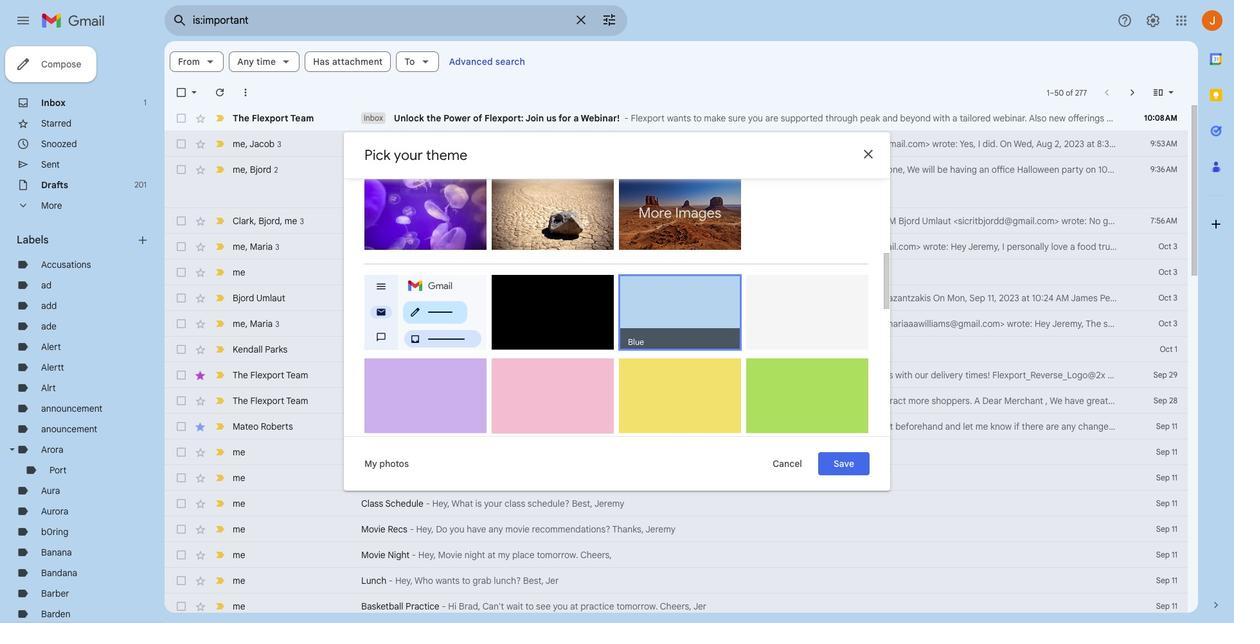 Task type: describe. For each thing, give the bounding box(es) containing it.
awesome, thanks for letting me know! on tue, oct 3, 2023 at 12:01 pm maria williams <mariaaawilliams@gmail.com> wrote: hey jeremy, the shipment of ice has arrived, than
[[535, 318, 1235, 330]]

you right the sure
[[749, 113, 763, 124]]

this
[[611, 421, 628, 433]]

10 row from the top
[[165, 363, 1235, 388]]

arrived,
[[1186, 318, 1217, 330]]

notes
[[398, 447, 422, 459]]

am right 10:24
[[1056, 293, 1070, 304]]

your left class
[[484, 498, 503, 510]]

, for 17th row from the bottom of the main content containing has attachment
[[245, 164, 248, 175]]

0 horizontal spatial are
[[766, 113, 779, 124]]

important because you marked it as important. switch for 17th row from the top of the main content containing has attachment
[[213, 549, 226, 562]]

0 horizontal spatial jer
[[546, 576, 559, 587]]

conference for conference call - hi clark, no i can't join. thanks, jeremy on wed, oct 4, 2023 at 7:56 am bjord umlaut <sicritbjordd@gmail.com> wrote: no grand idea was ever born in a co
[[530, 215, 578, 227]]

re:
[[387, 293, 400, 304]]

now!
[[615, 395, 634, 407]]

bday
[[392, 319, 410, 329]]

wrote: left yes,
[[933, 138, 958, 150]]

shipment
[[487, 318, 526, 330]]

0 vertical spatial thanks,
[[702, 215, 733, 227]]

15 row from the top
[[165, 491, 1188, 517]]

the left taco
[[1149, 241, 1163, 253]]

pick your theme alert dialog
[[344, 132, 891, 491]]

dear
[[983, 395, 1003, 407]]

11 row from the top
[[165, 388, 1235, 414]]

2023 right 11, on the top right
[[999, 293, 1020, 304]]

1 horizontal spatial by
[[499, 395, 509, 407]]

and left call
[[707, 293, 722, 304]]

pm.
[[813, 421, 828, 433]]

9:53
[[721, 138, 738, 150]]

on left mon,
[[933, 293, 945, 304]]

0 horizontal spatial we
[[492, 293, 505, 304]]

1 vertical spatial <mariaaawilliams@gmail.com>
[[881, 318, 1005, 330]]

🌮 image
[[594, 242, 605, 253]]

, for 18th row from the bottom of the main content containing has attachment
[[245, 138, 248, 150]]

my photos button
[[354, 453, 419, 476]]

party
[[1062, 164, 1084, 176]]

2023 left 7:56
[[831, 215, 851, 227]]

features!
[[1125, 113, 1161, 124]]

bird
[[419, 319, 433, 329]]

2023 inside cell
[[573, 164, 594, 176]]

- right report
[[428, 267, 433, 278]]

2 dark from the left
[[658, 293, 676, 304]]

mateo
[[233, 421, 259, 433]]

by: romain guy option
[[492, 175, 614, 260]]

- right practice
[[442, 601, 446, 613]]

lunch?
[[494, 576, 521, 587]]

0 horizontal spatial by
[[450, 395, 460, 407]]

14 row from the top
[[165, 466, 1188, 491]]

supported
[[781, 113, 824, 124]]

1 vertical spatial hey
[[1035, 318, 1051, 330]]

am right 7:56
[[883, 215, 897, 227]]

important mainly because of the people in the conversation. switch
[[213, 112, 226, 125]]

1 the flexport team from the top
[[233, 113, 314, 124]]

cancel
[[773, 459, 802, 470]]

ice
[[1155, 318, 1167, 330]]

3 right ice
[[1174, 319, 1178, 329]]

to right how
[[527, 370, 536, 381]]

conference room lights
[[390, 138, 490, 150]]

at left pm.
[[795, 421, 803, 433]]

food
[[390, 241, 410, 253]]

aura link
[[41, 486, 60, 497]]

inbox inside labels navigation
[[41, 97, 66, 109]]

the right important mainly because of the people in the conversation. switch
[[233, 113, 250, 124]]

sure
[[729, 113, 746, 124]]

, for row containing clark
[[254, 215, 256, 227]]

the down james
[[1086, 318, 1102, 330]]

brad,
[[459, 601, 481, 613]]

settings image
[[1146, 13, 1161, 28]]

1 vertical spatial our
[[702, 421, 716, 433]]

the flexport team for you're missing a step! here's how to send your inventory
[[233, 370, 308, 381]]

row containing clark
[[165, 208, 1235, 234]]

night
[[465, 550, 485, 561]]

1 horizontal spatial call
[[580, 215, 596, 227]]

29
[[1170, 370, 1178, 380]]

on right 🌮 image
[[607, 241, 619, 253]]

1 horizontal spatial miller
[[1165, 138, 1187, 150]]

report
[[595, 267, 621, 278]]

0 vertical spatial 4,
[[678, 138, 685, 150]]

- right schedule
[[426, 498, 430, 510]]

con
[[1222, 395, 1235, 407]]

more
[[909, 395, 930, 407]]

0 vertical spatial pm
[[1118, 138, 1131, 150]]

the left agenda
[[639, 421, 653, 433]]

1 vertical spatial with
[[896, 370, 913, 381]]

kendall parks
[[233, 344, 288, 356]]

a left step!
[[450, 370, 455, 381]]

at inside cell
[[596, 164, 604, 176]]

maria right 4:00
[[737, 241, 760, 253]]

me , maria 3 for food trucks
[[233, 241, 280, 252]]

tomorrow for meeting
[[754, 421, 793, 433]]

1 horizontal spatial of
[[473, 113, 482, 124]]

1 horizontal spatial any
[[1062, 421, 1076, 433]]

2 inside me , bjord 2
[[274, 165, 278, 175]]

idea
[[1130, 215, 1147, 227]]

1 vertical spatial send
[[538, 370, 558, 381]]

tags
[[593, 395, 612, 407]]

1 horizontal spatial for
[[608, 318, 620, 330]]

1 dark from the left
[[561, 293, 579, 304]]

to left grab
[[462, 576, 471, 587]]

you right do
[[450, 524, 465, 536]]

a left co
[[1219, 215, 1224, 227]]

1 vertical spatial any
[[489, 524, 503, 536]]

0 horizontal spatial have
[[467, 524, 486, 536]]

shipment
[[1104, 318, 1142, 330]]

, for 15th row from the bottom of the main content containing has attachment
[[245, 241, 248, 252]]

blissful
[[442, 319, 467, 329]]

important because you marked it as important. switch for fifth row from the bottom
[[213, 498, 226, 511]]

inbox inside inbox increase sales by 40-80% by activating your fast tags now!
[[364, 396, 383, 406]]

meeting
[[718, 421, 751, 433]]

0 vertical spatial for
[[559, 113, 571, 124]]

animals option
[[365, 175, 487, 260]]

your left the fast
[[553, 395, 572, 407]]

at left 12:01
[[773, 318, 782, 330]]

row containing mateo roberts
[[165, 414, 1235, 440]]

18 row from the top
[[165, 568, 1188, 594]]

0 horizontal spatial tue,
[[621, 241, 638, 253]]

1 vertical spatial in
[[641, 293, 648, 304]]

0 vertical spatial wants
[[667, 113, 691, 124]]

mateo,
[[445, 267, 474, 278]]

flexport up mateo roberts
[[250, 395, 284, 407]]

3 row from the top
[[165, 157, 1235, 208]]

0 horizontal spatial send
[[505, 267, 525, 278]]

oct down no
[[640, 241, 655, 253]]

conference call - hi clark, no i can't join. thanks, jeremy on wed, oct 4, 2023 at 7:56 am bjord umlaut <sicritbjordd@gmail.com> wrote: no grand idea was ever born in a co
[[530, 215, 1235, 227]]

1 row from the top
[[165, 105, 1235, 131]]

and right the peak
[[883, 113, 898, 124]]

and up '8:30'
[[1107, 113, 1123, 124]]

0 horizontal spatial jeremy,
[[969, 241, 1000, 253]]

flexport down kendall parks
[[250, 370, 284, 381]]

the right call
[[755, 293, 768, 304]]

party
[[479, 164, 501, 176]]

hi left there,
[[1108, 370, 1117, 381]]

listen.
[[613, 344, 637, 356]]

oct right <ja
[[1159, 293, 1172, 303]]

1 vertical spatial thanks,
[[715, 267, 746, 278]]

me , maria 3 for ice shipment
[[233, 318, 280, 330]]

1 horizontal spatial 3,
[[741, 318, 748, 330]]

0 horizontal spatial be
[[796, 370, 807, 381]]

2,
[[1055, 138, 1062, 150]]

oct left the 9:53
[[660, 138, 675, 150]]

- right news
[[1134, 395, 1139, 407]]

add
[[41, 300, 57, 312]]

- right "recs"
[[410, 524, 414, 536]]

labels navigation
[[0, 41, 165, 624]]

banana
[[41, 547, 72, 559]]

0 vertical spatial <mariaaawilliams@gmail.com>
[[798, 241, 921, 253]]

2 we from the left
[[724, 293, 736, 304]]

0 horizontal spatial cheers,
[[581, 550, 612, 561]]

awesome,
[[535, 318, 577, 330]]

by:
[[500, 248, 511, 259]]

0 horizontal spatial 3,
[[658, 241, 665, 253]]

1 vertical spatial pm
[[722, 241, 735, 253]]

2023 down alert re: gorge of the jungle - we come from a dark abyss, we end in a dark abyss, and we call the luminous interval life. nikos kazantzakis on mon, sep 11, 2023 at 10:24 am james peterson <ja
[[751, 318, 771, 330]]

1 vertical spatial i
[[656, 215, 658, 227]]

toggle split pane mode image
[[1152, 86, 1165, 99]]

0 vertical spatial best,
[[640, 344, 660, 356]]

drafts
[[41, 179, 68, 191]]

0 horizontal spatial 4,
[[564, 164, 571, 176]]

2 horizontal spatial of
[[1144, 318, 1153, 330]]

oct down halloween party - on wed, oct 4, 2023 at 11:27 am jeremy miller <millerjeremy500@gmail.com> wrote: hi everyone, we will be having an office halloween party on 10/31. please submit your costume
[[804, 215, 819, 227]]

conference for conference room lights
[[390, 138, 437, 150]]

compose button
[[5, 46, 97, 82]]

- right webinar!
[[625, 113, 629, 124]]

a left tailored
[[953, 113, 958, 124]]

important because you marked it as important. switch for 9th row from the bottom
[[213, 395, 226, 408]]

9:36 am
[[1151, 165, 1178, 174]]

1 horizontal spatial our
[[915, 370, 929, 381]]

0 vertical spatial be
[[938, 164, 948, 176]]

oct down "7:56 am" at the top right of the page
[[1159, 242, 1172, 251]]

search
[[496, 56, 525, 68]]

oct up sep 29
[[1160, 345, 1173, 354]]

1 vertical spatial will
[[781, 370, 794, 381]]

1 vertical spatial are
[[1046, 421, 1060, 433]]

1 horizontal spatial is
[[631, 421, 637, 433]]

2 horizontal spatial by
[[623, 267, 633, 278]]

2 kendall from the left
[[663, 344, 693, 356]]

1 horizontal spatial umlaut
[[923, 215, 952, 227]]

team for increase sales by 40-80% by activating your fast tags now!
[[286, 395, 308, 407]]

the left jungle
[[440, 293, 454, 304]]

- right agenda
[[570, 421, 575, 433]]

3 up parks
[[275, 319, 280, 329]]

attachment
[[332, 56, 383, 68]]

2 vertical spatial pm
[[806, 318, 819, 330]]

0 vertical spatial know
[[687, 370, 708, 381]]

2 vertical spatial will
[[734, 395, 747, 407]]

snoozed link
[[41, 138, 77, 150]]

wrote: left no
[[1062, 215, 1087, 227]]

28
[[1170, 396, 1178, 406]]

clark , bjord , me 3
[[233, 215, 304, 227]]

called
[[1123, 241, 1147, 253]]

- up missing
[[440, 344, 444, 356]]

the flexport team for increase sales by 40-80% by activating your fast tags now!
[[233, 395, 308, 407]]

make
[[704, 113, 726, 124]]

the down guy
[[542, 267, 556, 278]]

food
[[1078, 241, 1097, 253]]

power
[[444, 113, 471, 124]]

to left see
[[526, 601, 534, 613]]

1 horizontal spatial best,
[[572, 498, 593, 510]]

ice
[[473, 318, 485, 330]]

arora
[[41, 444, 64, 456]]

a right end
[[650, 293, 655, 304]]

barden
[[41, 609, 71, 621]]

team for you're missing a step! here's how to send your inventory
[[286, 370, 308, 381]]

alrt
[[41, 383, 56, 394]]

- right jungle
[[485, 293, 490, 304]]

movie
[[506, 524, 530, 536]]

workout link
[[361, 472, 1118, 485]]

hi for basketball practice - hi brad, can't wait to see you at practice tomorrow. cheers, jer
[[448, 601, 457, 613]]

more for more images
[[639, 204, 672, 222]]

0 horizontal spatial umlaut
[[256, 293, 285, 304]]

2 vertical spatial thanks,
[[613, 524, 644, 536]]

at left practice
[[570, 601, 579, 613]]

important because you marked it as important. switch for tenth row from the bottom of the main content containing has attachment
[[213, 369, 226, 382]]

at left my
[[488, 550, 496, 561]]

1 horizontal spatial jacob
[[755, 138, 780, 150]]

1 horizontal spatial please
[[830, 421, 858, 433]]

🚛 image
[[621, 371, 632, 382]]

your right submit
[[1183, 164, 1201, 176]]

oct up oct 1
[[1159, 319, 1172, 329]]

2 vertical spatial hey
[[447, 344, 463, 356]]

important because you marked it as important. switch for 16th row from the top of the main content containing has attachment
[[213, 523, 226, 536]]

pick your theme
[[365, 147, 468, 164]]

0 vertical spatial it
[[568, 241, 574, 253]]

1 horizontal spatial in
[[1209, 215, 1216, 227]]

on up 11:27
[[624, 138, 636, 150]]

the left "power" at the top left of page
[[427, 113, 441, 124]]

row containing bjord umlaut
[[165, 286, 1188, 311]]

sep 11 for workout
[[1157, 473, 1178, 483]]

1 kendall from the left
[[233, 344, 263, 356]]

on tue, oct 3, 2023 at 4:00 pm maria williams <mariaaawilliams@gmail.com> wrote: hey jeremy, i personally love a food truck called the taco zone truck.
[[605, 241, 1234, 253]]

a left listen.
[[606, 344, 611, 356]]

mirage
[[500, 216, 524, 226]]

3 up has
[[1174, 293, 1178, 303]]

important mainly because you often read messages with this label. switch
[[213, 215, 226, 228]]

sep 11 for calculus notes
[[1157, 448, 1178, 457]]

2 oct 3 from the top
[[1159, 268, 1178, 277]]

, right clark
[[280, 215, 282, 227]]

on right know!
[[691, 318, 703, 330]]

11 for lunch
[[1172, 576, 1178, 586]]

movie recs - hey, do you have any movie recommendations? thanks, jeremy
[[361, 524, 676, 536]]

maria down bjord umlaut
[[250, 318, 273, 330]]

important because you marked it as important. switch for 18th row from the top of the main content containing has attachment
[[213, 575, 226, 588]]

sep 11 for lunch
[[1157, 576, 1178, 586]]

inbox inside cell
[[364, 165, 383, 174]]

we for halloween party - on wed, oct 4, 2023 at 11:27 am jeremy miller <millerjeremy500@gmail.com> wrote: hi everyone, we will be having an office halloween party on 10/31. please submit your costume
[[908, 164, 920, 176]]

bjord up the on tue, oct 3, 2023 at 4:00 pm maria williams <mariaaawilliams@gmail.com> wrote: hey jeremy, i personally love a food truck called the taco zone truck.
[[899, 215, 920, 227]]

bjord umlaut
[[233, 293, 285, 304]]

1 horizontal spatial it
[[888, 421, 894, 433]]

great
[[1087, 395, 1109, 407]]

times!
[[966, 370, 991, 381]]

2 row from the top
[[165, 131, 1235, 157]]

2 horizontal spatial 4,
[[821, 215, 829, 227]]

to left make
[[694, 113, 702, 124]]

a right from
[[553, 293, 558, 304]]

thanks
[[579, 318, 606, 330]]

, right merchant
[[1046, 395, 1048, 407]]

drafts link
[[41, 179, 68, 191]]

movie left night
[[438, 550, 463, 561]]

2 important mainly because it was sent directly to you. switch from the top
[[213, 163, 226, 176]]

advanced search options image
[[597, 7, 622, 33]]

aug
[[1037, 138, 1053, 150]]

1 horizontal spatial with
[[933, 113, 951, 124]]

your up the fast
[[560, 370, 578, 381]]

end
[[623, 293, 639, 304]]

2 abyss, from the left
[[678, 293, 704, 304]]

cancel button
[[762, 453, 813, 476]]

3 inside clark , bjord , me 3
[[300, 216, 304, 226]]

flexport_reverse_logo@2x
[[993, 370, 1106, 381]]

search mail image
[[168, 9, 192, 32]]

3 inside me , jacob 3
[[277, 139, 282, 149]]

wrote: down 10:24
[[1007, 318, 1033, 330]]

before you know it, your inventory will be flying off the shelves with our delivery times! flexport_reverse_logo@2x hi there, don't forget to begin y
[[640, 370, 1235, 381]]

ad
[[41, 280, 51, 291]]

a left webinar!
[[574, 113, 579, 124]]

0 horizontal spatial call
[[392, 216, 405, 226]]

a right love
[[1071, 241, 1076, 253]]

bjord up kendall parks
[[233, 293, 254, 304]]

save
[[834, 459, 855, 470]]

2 vertical spatial best,
[[523, 576, 544, 587]]

successfully
[[1170, 395, 1220, 407]]

2 vertical spatial for
[[688, 421, 700, 433]]

at left the 9:53
[[710, 138, 718, 150]]

banana link
[[41, 547, 72, 559]]

schedule
[[385, 498, 424, 510]]

compose
[[41, 59, 81, 70]]

letting
[[622, 318, 648, 330]]

by: romain guy
[[500, 248, 557, 259]]

flexport up me , jacob 3
[[252, 113, 288, 124]]

11 for workout
[[1172, 473, 1178, 483]]

will inside cell
[[923, 164, 935, 176]]

save button
[[819, 453, 870, 476]]

important mainly because it was sent directly to you. switch for ice shipment
[[213, 318, 226, 331]]

these
[[643, 395, 668, 407]]

important mainly because it was sent directly to you. switch for food trucks
[[213, 241, 226, 253]]

oct down call
[[724, 318, 739, 330]]

calculus notes link
[[361, 446, 1118, 459]]

at left 4:00
[[690, 241, 698, 253]]

the down kendall parks
[[233, 370, 248, 381]]

12 important because you marked it as important. switch from the top
[[213, 601, 226, 613]]

9:53 am
[[1151, 139, 1178, 149]]

on down <millerjeremy500@gmail.com> at the top
[[767, 215, 779, 227]]

trucks
[[412, 241, 439, 253]]

11 for movie night
[[1172, 550, 1178, 560]]

lunch
[[361, 576, 387, 587]]



Task type: vqa. For each thing, say whether or not it's contained in the screenshot.


Task type: locate. For each thing, give the bounding box(es) containing it.
0 vertical spatial any
[[1062, 421, 1076, 433]]

oct 3 down taco
[[1159, 268, 1178, 277]]

cherish
[[440, 216, 467, 226]]

1 me , maria 3 from the top
[[233, 241, 280, 252]]

None search field
[[165, 5, 628, 36]]

merchant
[[1005, 395, 1044, 407]]

conference up check
[[530, 215, 578, 227]]

0 vertical spatial tomorrow
[[635, 267, 675, 278]]

halloween for halloween party - on wed, oct 4, 2023 at 11:27 am jeremy miller <millerjeremy500@gmail.com> wrote: hi everyone, we will be having an office halloween party on 10/31. please submit your costume
[[435, 164, 477, 176]]

will left help at bottom right
[[734, 395, 747, 407]]

inbox inside inbox food trucks
[[364, 242, 383, 251]]

or
[[1116, 421, 1125, 433]]

- right the trucks
[[441, 241, 446, 253]]

alert inside alert re: gorge of the jungle - we come from a dark abyss, we end in a dark abyss, and we call the luminous interval life. nikos kazantzakis on mon, sep 11, 2023 at 10:24 am james peterson <ja
[[364, 293, 381, 303]]

bjord
[[250, 164, 272, 175], [259, 215, 280, 227], [899, 215, 920, 227], [233, 293, 254, 304]]

refresh image
[[213, 86, 226, 99]]

important because you marked it as important. switch for row containing mateo roberts
[[213, 421, 226, 433]]

important because you marked it as important. switch for sixth row from the bottom of the main content containing has attachment
[[213, 472, 226, 485]]

will
[[923, 164, 935, 176], [781, 370, 794, 381], [734, 395, 747, 407]]

your inside 'pick your theme' alert dialog
[[394, 147, 423, 164]]

maria down the interval
[[821, 318, 844, 330]]

at left 10:24
[[1022, 293, 1030, 304]]

0 vertical spatial williams
[[762, 241, 795, 253]]

1 horizontal spatial more
[[639, 204, 672, 222]]

6 important because you marked it as important. switch from the top
[[213, 446, 226, 459]]

hey
[[951, 241, 967, 253], [1035, 318, 1051, 330], [447, 344, 463, 356]]

0 vertical spatial are
[[766, 113, 779, 124]]

no
[[1090, 215, 1101, 227]]

jacob up me , bjord 2
[[249, 138, 275, 150]]

2 horizontal spatial we
[[1050, 395, 1063, 407]]

soft gray option
[[747, 275, 869, 360]]

0 horizontal spatial pm
[[722, 241, 735, 253]]

more inside button
[[41, 200, 62, 212]]

1 vertical spatial 3,
[[741, 318, 748, 330]]

movie left the night
[[361, 550, 386, 561]]

any left movie
[[489, 524, 503, 536]]

2 vertical spatial of
[[1144, 318, 1153, 330]]

1 vertical spatial 4,
[[564, 164, 571, 176]]

2 important because you marked it as important. switch from the top
[[213, 343, 226, 356]]

movie for movie night - hey, movie night at my place tomorrow. cheers,
[[361, 550, 386, 561]]

jeremy, down '<sicritbjordd@gmail.com>'
[[969, 241, 1000, 253]]

kendall
[[233, 344, 263, 356], [663, 344, 693, 356]]

tomorrow.
[[537, 550, 579, 561], [617, 601, 658, 613]]

call
[[738, 293, 752, 304]]

more images
[[639, 204, 722, 222]]

1 vertical spatial 1
[[1175, 345, 1178, 354]]

wait
[[507, 601, 523, 613]]

oct
[[660, 138, 675, 150], [546, 164, 561, 176], [804, 215, 819, 227], [640, 241, 655, 253], [1159, 242, 1172, 251], [1159, 268, 1172, 277], [1159, 293, 1172, 303], [724, 318, 739, 330], [1159, 319, 1172, 329], [1160, 345, 1173, 354]]

1 vertical spatial tue,
[[705, 318, 722, 330]]

hey, for hey, what is your class schedule? best, jeremy
[[432, 498, 450, 510]]

gmail image
[[41, 8, 111, 33]]

on right party
[[510, 164, 522, 176]]

beyond
[[901, 113, 931, 124]]

row containing kendall parks
[[165, 337, 1188, 363]]

hi for conference call - hi clark, no i can't join. thanks, jeremy on wed, oct 4, 2023 at 7:56 am bjord umlaut <sicritbjordd@gmail.com> wrote: no grand idea was ever born in a co
[[604, 215, 613, 227]]

40-
[[462, 395, 478, 407]]

soft
[[754, 349, 769, 359]]

- inside cell
[[503, 164, 507, 176]]

important because you marked it as important. switch
[[213, 266, 226, 279], [213, 343, 226, 356], [213, 369, 226, 382], [213, 395, 226, 408], [213, 421, 226, 433], [213, 446, 226, 459], [213, 472, 226, 485], [213, 498, 226, 511], [213, 523, 226, 536], [213, 549, 226, 562], [213, 575, 226, 588], [213, 601, 226, 613]]

2 kryptogram from the left
[[555, 344, 604, 356]]

has
[[1169, 318, 1184, 330]]

at left 7:56
[[854, 215, 862, 227]]

1 sep 11 from the top
[[1157, 422, 1178, 431]]

abyss, up thanks
[[581, 293, 607, 304]]

wants left make
[[667, 113, 691, 124]]

call up out!
[[580, 215, 596, 227]]

main content
[[165, 41, 1235, 624]]

best, right listen.
[[640, 344, 660, 356]]

1 vertical spatial jer
[[694, 601, 707, 613]]

8 11 from the top
[[1172, 602, 1178, 612]]

the right the off
[[847, 370, 861, 381]]

2023 down can't at the top of page
[[667, 241, 687, 253]]

call left cash
[[392, 216, 405, 226]]

starred
[[41, 118, 72, 129]]

cell
[[361, 163, 1235, 202]]

oct down taco
[[1159, 268, 1172, 277]]

pm right 4:00
[[722, 241, 735, 253]]

2 join from the left
[[1194, 113, 1211, 124]]

7 11 from the top
[[1172, 576, 1178, 586]]

hi for meeting agenda - hi john, this is the agenda for our meeting tomorrow at 2 pm. please review it beforehand and let me know if there are any changes or additions. looking forward
[[577, 421, 585, 433]]

are left supported on the top
[[766, 113, 779, 124]]

8 row from the top
[[165, 311, 1235, 337]]

11
[[1172, 422, 1178, 431], [1172, 448, 1178, 457], [1172, 473, 1178, 483], [1172, 499, 1178, 509], [1172, 525, 1178, 534], [1172, 550, 1178, 560], [1172, 576, 1178, 586], [1172, 602, 1178, 612]]

by right report on the top of page
[[623, 267, 633, 278]]

0 horizontal spatial i
[[656, 215, 658, 227]]

0 vertical spatial umlaut
[[923, 215, 952, 227]]

1 inventory from the left
[[581, 370, 618, 381]]

you've
[[1141, 395, 1167, 407]]

1 vertical spatial conference
[[530, 215, 578, 227]]

oct inside cell
[[546, 164, 561, 176]]

6 11 from the top
[[1172, 550, 1178, 560]]

announcement link
[[41, 403, 102, 415]]

2023
[[687, 138, 708, 150], [1065, 138, 1085, 150], [573, 164, 594, 176], [831, 215, 851, 227], [667, 241, 687, 253], [999, 293, 1020, 304], [751, 318, 771, 330]]

2023 down make
[[687, 138, 708, 150]]

your right the pick
[[394, 147, 423, 164]]

0 horizontal spatial inventory
[[581, 370, 618, 381]]

default option
[[365, 275, 487, 360]]

5 important mainly because it was sent directly to you. switch from the top
[[213, 318, 226, 331]]

1 horizontal spatial hey
[[951, 241, 967, 253]]

12 row from the top
[[165, 414, 1235, 440]]

alert for alert
[[41, 341, 61, 353]]

1 vertical spatial jeremy,
[[1053, 318, 1084, 330]]

are right there
[[1046, 421, 1060, 433]]

0 vertical spatial me , maria 3
[[233, 241, 280, 252]]

lavender
[[372, 432, 407, 442]]

1 horizontal spatial tue,
[[705, 318, 722, 330]]

flexport right webinar!
[[631, 113, 665, 124]]

1 horizontal spatial tomorrow.
[[617, 601, 658, 613]]

meeting
[[501, 421, 535, 433]]

1 vertical spatial 2
[[806, 421, 810, 433]]

2 vertical spatial the flexport team
[[233, 395, 308, 407]]

1 oct 3 from the top
[[1159, 242, 1178, 251]]

ice shipment
[[473, 318, 526, 330]]

on right did.
[[1000, 138, 1012, 150]]

1 horizontal spatial williams
[[846, 318, 879, 330]]

advanced search
[[449, 56, 525, 68]]

halloween for halloween
[[392, 165, 428, 174]]

sep 11 for movie recs
[[1157, 525, 1178, 534]]

1 kryptogram from the left
[[390, 344, 438, 356]]

oct 3
[[1159, 242, 1178, 251], [1159, 268, 1178, 277], [1159, 293, 1178, 303], [1159, 319, 1178, 329]]

we inside cell
[[908, 164, 920, 176]]

please inside cell
[[1124, 164, 1151, 176]]

0 vertical spatial jer
[[546, 576, 559, 587]]

best, up recommendations?
[[572, 498, 593, 510]]

clear search image
[[568, 7, 594, 33]]

miller inside cell
[[675, 164, 697, 176]]

me , maria 3 down bjord umlaut
[[233, 318, 280, 330]]

1 vertical spatial umlaut
[[256, 293, 285, 304]]

important mainly because it was sent directly to you. switch
[[213, 138, 226, 150], [213, 163, 226, 176], [213, 241, 226, 253], [213, 292, 226, 305], [213, 318, 226, 331]]

birthday
[[465, 422, 495, 431]]

in right end
[[641, 293, 648, 304]]

in right born
[[1209, 215, 1216, 227]]

0 horizontal spatial hey
[[447, 344, 463, 356]]

3 oct 3 from the top
[[1159, 293, 1178, 303]]

kendall down know!
[[663, 344, 693, 356]]

1 vertical spatial for
[[608, 318, 620, 330]]

1 vertical spatial williams
[[846, 318, 879, 330]]

bandana link
[[41, 568, 77, 579]]

do
[[436, 524, 448, 536]]

and right out
[[861, 395, 877, 407]]

kazantzakis
[[883, 293, 931, 304]]

check
[[542, 241, 566, 253]]

i left did.
[[979, 138, 981, 150]]

you're missing a step! here's how to send your inventory
[[390, 370, 621, 381]]

3 important because you marked it as important. switch from the top
[[213, 369, 226, 382]]

1 abyss, from the left
[[581, 293, 607, 304]]

alert for alert re: gorge of the jungle - we come from a dark abyss, we end in a dark abyss, and we call the luminous interval life. nikos kazantzakis on mon, sep 11, 2023 at 10:24 am james peterson <ja
[[364, 293, 381, 303]]

2 horizontal spatial for
[[688, 421, 700, 433]]

3 important mainly because it was sent directly to you. switch from the top
[[213, 241, 226, 253]]

additions.
[[1127, 421, 1167, 433]]

6 sep 11 from the top
[[1157, 550, 1178, 560]]

have up night
[[467, 524, 486, 536]]

more inside button
[[639, 204, 672, 222]]

0 horizontal spatial will
[[734, 395, 747, 407]]

1 vertical spatial it
[[888, 421, 894, 433]]

1 horizontal spatial 1
[[1175, 345, 1178, 354]]

grand
[[1103, 215, 1127, 227]]

1 horizontal spatial inventory
[[741, 370, 779, 381]]

cheers,
[[581, 550, 612, 561], [660, 601, 692, 613]]

0 vertical spatial we
[[908, 164, 920, 176]]

we left end
[[609, 293, 621, 304]]

0 vertical spatial in
[[1209, 215, 1216, 227]]

team down parks
[[286, 370, 308, 381]]

williams
[[762, 241, 795, 253], [846, 318, 879, 330]]

oct 3 down "7:56 am" at the top right of the page
[[1159, 242, 1178, 251]]

activating
[[511, 395, 551, 407]]

0 horizontal spatial our
[[702, 421, 716, 433]]

2
[[274, 165, 278, 175], [806, 421, 810, 433]]

9 row from the top
[[165, 337, 1188, 363]]

- right the night
[[412, 550, 416, 561]]

default
[[372, 349, 399, 359]]

with right shelves
[[896, 370, 913, 381]]

has attachment
[[313, 56, 383, 68]]

0 vertical spatial 1
[[144, 98, 147, 107]]

1 important because you marked it as important. switch from the top
[[213, 266, 226, 279]]

james
[[1071, 293, 1098, 304]]

1 horizontal spatial join
[[1194, 113, 1211, 124]]

1 vertical spatial tomorrow
[[754, 421, 793, 433]]

images
[[675, 204, 722, 222]]

main content containing has attachment
[[165, 41, 1235, 624]]

sales
[[427, 395, 448, 407]]

an
[[980, 164, 990, 176]]

7 sep 11 from the top
[[1157, 576, 1178, 586]]

3 the flexport team from the top
[[233, 395, 308, 407]]

1 horizontal spatial conference
[[530, 215, 578, 227]]

1 horizontal spatial kendall
[[663, 344, 693, 356]]

we down flexport_reverse_logo@2x
[[1050, 395, 1063, 407]]

3 sep 11 from the top
[[1157, 473, 1178, 483]]

0 vertical spatial tue,
[[621, 241, 638, 253]]

of right gorge
[[430, 293, 438, 304]]

10 important because you marked it as important. switch from the top
[[213, 549, 226, 562]]

2 sep 11 from the top
[[1157, 448, 1178, 457]]

step!
[[457, 370, 477, 381]]

inventory
[[581, 370, 618, 381], [741, 370, 779, 381]]

alert re: gorge of the jungle - we come from a dark abyss, we end in a dark abyss, and we call the luminous interval life. nikos kazantzakis on mon, sep 11, 2023 at 10:24 am james peterson <ja
[[364, 293, 1151, 304]]

know left it, at the right bottom of the page
[[687, 370, 708, 381]]

your right it, at the right bottom of the page
[[720, 370, 739, 381]]

class
[[505, 498, 526, 510]]

sep 11
[[1157, 422, 1178, 431], [1157, 448, 1178, 457], [1157, 473, 1178, 483], [1157, 499, 1178, 509], [1157, 525, 1178, 534], [1157, 550, 1178, 560], [1157, 576, 1178, 586], [1157, 602, 1178, 612]]

hi left everyone,
[[855, 164, 863, 176]]

1 horizontal spatial jeremy,
[[1053, 318, 1084, 330]]

0 horizontal spatial please
[[476, 267, 503, 278]]

sep 11 for class schedule
[[1157, 499, 1178, 509]]

sent link
[[41, 159, 60, 170]]

you right before
[[670, 370, 685, 381]]

wed, inside cell
[[524, 164, 544, 176]]

to left begin
[[1196, 370, 1205, 381]]

2 horizontal spatial please
[[1124, 164, 1151, 176]]

1 vertical spatial wants
[[436, 576, 460, 587]]

tab list
[[1199, 41, 1235, 577]]

important because you marked it as important. switch for 14th row from the bottom of the main content containing has attachment
[[213, 266, 226, 279]]

umlaut up the on tue, oct 3, 2023 at 4:00 pm maria williams <mariaaawilliams@gmail.com> wrote: hey jeremy, i personally love a food truck called the taco zone truck.
[[923, 215, 952, 227]]

more down drafts link in the top of the page
[[41, 200, 62, 212]]

hey, for hey, do you have any movie recommendations? thanks, jeremy
[[416, 524, 434, 536]]

2 vertical spatial team
[[286, 395, 308, 407]]

hey, up 'who'
[[419, 550, 436, 561]]

be left having
[[938, 164, 948, 176]]

4 important mainly because it was sent directly to you. switch from the top
[[213, 292, 226, 305]]

3 11 from the top
[[1172, 473, 1178, 483]]

13 row from the top
[[165, 440, 1188, 466]]

cell inside row
[[361, 163, 1235, 202]]

sep 11 for movie night
[[1157, 550, 1178, 560]]

important because you marked it as important. switch for 7th row from the bottom
[[213, 446, 226, 459]]

17 row from the top
[[165, 543, 1188, 568]]

advanced search button
[[444, 50, 531, 73]]

1 vertical spatial of
[[430, 293, 438, 304]]

0 vertical spatial hey
[[951, 241, 967, 253]]

barden link
[[41, 609, 71, 621]]

0 horizontal spatial 2
[[274, 165, 278, 175]]

alert inside labels navigation
[[41, 341, 61, 353]]

11 important because you marked it as important. switch from the top
[[213, 575, 226, 588]]

7 important because you marked it as important. switch from the top
[[213, 472, 226, 485]]

2 down me , jacob 3
[[274, 165, 278, 175]]

2 horizontal spatial halloween
[[1018, 164, 1060, 176]]

lavender option
[[365, 359, 487, 444]]

important mainly because it was sent directly to you. switch for conference room lights
[[213, 138, 226, 150]]

of left ice
[[1144, 318, 1153, 330]]

<millerjeremy500@gmail.com>
[[699, 164, 825, 176]]

more for more
[[41, 200, 62, 212]]

bjord down me , jacob 3
[[250, 164, 272, 175]]

3 left zone
[[1174, 242, 1178, 251]]

0 horizontal spatial kryptogram
[[390, 344, 438, 356]]

is right "what"
[[476, 498, 482, 510]]

can't
[[661, 215, 681, 227]]

3 up me , bjord 2
[[277, 139, 282, 149]]

, for eighth row from the top
[[245, 318, 248, 330]]

there,
[[1119, 370, 1143, 381]]

tomorrow up end
[[635, 267, 675, 278]]

hey, for hey, movie night at my place tomorrow. cheers,
[[419, 550, 436, 561]]

wants right 'who'
[[436, 576, 460, 587]]

8 important because you marked it as important. switch from the top
[[213, 498, 226, 511]]

- right "lunch"
[[389, 576, 393, 587]]

inbox
[[41, 97, 66, 109], [364, 113, 383, 123], [364, 165, 383, 174], [364, 216, 383, 226], [364, 242, 383, 251], [364, 319, 383, 329], [364, 345, 383, 354], [364, 370, 383, 380], [364, 396, 383, 406], [364, 422, 383, 431]]

recommendations?
[[532, 524, 611, 536]]

1 vertical spatial me , maria 3
[[233, 318, 280, 330]]

1 vertical spatial we
[[492, 293, 505, 304]]

- right party
[[503, 164, 507, 176]]

webinar.
[[994, 113, 1028, 124]]

agenda
[[537, 421, 568, 433]]

any
[[1062, 421, 1076, 433], [489, 524, 503, 536]]

oct down us
[[546, 164, 561, 176]]

at left 11:27
[[596, 164, 604, 176]]

soft gray
[[754, 349, 789, 359]]

16 row from the top
[[165, 517, 1188, 543]]

5 11 from the top
[[1172, 525, 1178, 534]]

williams down nikos
[[846, 318, 879, 330]]

hi for expense report - hi mateo, please send me the expense report by tomorrow morning. thanks, jeremy
[[435, 267, 443, 278]]

1 vertical spatial cheers,
[[660, 601, 692, 613]]

bjord right clark
[[259, 215, 280, 227]]

-
[[625, 113, 629, 124], [503, 164, 507, 176], [598, 215, 602, 227], [441, 241, 446, 253], [428, 267, 433, 278], [485, 293, 490, 304], [440, 344, 444, 356], [1134, 395, 1139, 407], [570, 421, 575, 433], [426, 498, 430, 510], [410, 524, 414, 536], [412, 550, 416, 561], [389, 576, 393, 587], [442, 601, 446, 613]]

2 me , maria 3 from the top
[[233, 318, 280, 330]]

2 the flexport team from the top
[[233, 370, 308, 381]]

rose
[[500, 432, 518, 442]]

webinar!
[[581, 113, 620, 124]]

rose option
[[492, 359, 614, 444]]

wasabi option
[[747, 359, 869, 444]]

jungle
[[456, 293, 483, 304]]

0 vertical spatial alert
[[364, 293, 381, 303]]

hey up mon,
[[951, 241, 967, 253]]

4 row from the top
[[165, 208, 1235, 234]]

hey, left 'who'
[[395, 576, 413, 587]]

john,
[[587, 421, 609, 433]]

1 important mainly because it was sent directly to you. switch from the top
[[213, 138, 226, 150]]

4 important because you marked it as important. switch from the top
[[213, 395, 226, 408]]

it right review
[[888, 421, 894, 433]]

inbox inside inbox unlock the power of flexport: join us for a webinar! - flexport wants to make sure you are supported through peak and beyond with a tailored webinar. also new offerings and features! eguide join us pr
[[364, 113, 383, 123]]

main menu image
[[15, 13, 31, 28]]

roberts
[[261, 421, 293, 433]]

0 horizontal spatial tomorrow.
[[537, 550, 579, 561]]

kryptogram
[[390, 344, 438, 356], [555, 344, 604, 356]]

5 row from the top
[[165, 234, 1234, 260]]

1 horizontal spatial we
[[724, 293, 736, 304]]

1 horizontal spatial have
[[1065, 395, 1085, 407]]

oct 3 for re: gorge of the jungle
[[1159, 293, 1178, 303]]

2 inventory from the left
[[741, 370, 779, 381]]

1 horizontal spatial halloween
[[435, 164, 477, 176]]

1 horizontal spatial send
[[538, 370, 558, 381]]

starred link
[[41, 118, 72, 129]]

1 inside labels navigation
[[144, 98, 147, 107]]

1 11 from the top
[[1172, 422, 1178, 431]]

jeremy inside cell
[[642, 164, 672, 176]]

5 important because you marked it as important. switch from the top
[[213, 421, 226, 433]]

cash
[[414, 216, 431, 226]]

0 vertical spatial cheers,
[[581, 550, 612, 561]]

- up 🌮 image
[[598, 215, 602, 227]]

theme
[[426, 147, 468, 164]]

1 we from the left
[[609, 293, 621, 304]]

movie for movie recs - hey, do you have any movie recommendations? thanks, jeremy
[[361, 524, 386, 536]]

2 horizontal spatial pm
[[1118, 138, 1131, 150]]

personally
[[1007, 241, 1049, 253]]

1 join from the left
[[526, 113, 544, 124]]

1 horizontal spatial pm
[[806, 318, 819, 330]]

send down by:
[[505, 267, 525, 278]]

forward
[[1204, 421, 1235, 433]]

me
[[233, 138, 245, 150], [233, 164, 245, 175], [285, 215, 297, 227], [233, 241, 245, 252], [233, 267, 245, 278], [528, 267, 540, 278], [233, 318, 245, 330], [650, 318, 663, 330], [976, 421, 989, 433], [233, 447, 245, 459], [233, 473, 245, 484], [233, 498, 245, 510], [233, 524, 245, 536], [233, 550, 245, 561], [233, 576, 245, 587], [233, 601, 245, 613]]

blue option
[[619, 275, 741, 350]]

at left '8:30'
[[1087, 138, 1095, 150]]

from
[[532, 293, 551, 304]]

2 vertical spatial i
[[1003, 241, 1005, 253]]

0 horizontal spatial jacob
[[249, 138, 275, 150]]

have left great
[[1065, 395, 1085, 407]]

0 vertical spatial 3,
[[658, 241, 665, 253]]

romain
[[513, 248, 540, 259]]

1 vertical spatial is
[[476, 498, 482, 510]]

7 row from the top
[[165, 286, 1188, 311]]

pick your theme heading
[[365, 147, 468, 164]]

maria down clark , bjord , me 3
[[250, 241, 273, 252]]

5 sep 11 from the top
[[1157, 525, 1178, 534]]

we left the come
[[492, 293, 505, 304]]

i'll
[[515, 241, 523, 253]]

simon
[[782, 138, 808, 150]]

2 horizontal spatial best,
[[640, 344, 660, 356]]

delivery
[[931, 370, 964, 381]]

lunch - hey, who wants to grab lunch? best, jer
[[361, 576, 559, 587]]

4 oct 3 from the top
[[1159, 319, 1178, 329]]

0 horizontal spatial more
[[41, 200, 62, 212]]

9 important because you marked it as important. switch from the top
[[213, 523, 226, 536]]

older image
[[1127, 86, 1140, 99]]

am
[[740, 138, 753, 150], [627, 164, 640, 176], [883, 215, 897, 227], [1056, 293, 1070, 304]]

halloween down pick your theme heading
[[392, 165, 428, 174]]

cell containing halloween party
[[361, 163, 1235, 202]]

4 sep 11 from the top
[[1157, 499, 1178, 509]]

11 for movie recs
[[1172, 525, 1178, 534]]

important because you marked it as important. switch for row containing kendall parks
[[213, 343, 226, 356]]

1 horizontal spatial alert
[[364, 293, 381, 303]]

11 for calculus notes
[[1172, 448, 1178, 457]]

0 vertical spatial i
[[979, 138, 981, 150]]

0 vertical spatial team
[[290, 113, 314, 124]]

0 horizontal spatial alert
[[41, 341, 61, 353]]

oct 3 for food trucks
[[1159, 242, 1178, 251]]

1 horizontal spatial 4,
[[678, 138, 685, 150]]

important mainly because it was sent directly to you. switch for re: gorge of the jungle
[[213, 292, 226, 305]]

pm right '8:30'
[[1118, 138, 1131, 150]]

kendall left parks
[[233, 344, 263, 356]]

team up roberts
[[286, 395, 308, 407]]

your right help at bottom right
[[769, 395, 787, 407]]

mustard option
[[619, 359, 741, 444]]

1 inside row
[[1175, 345, 1178, 354]]

0 horizontal spatial kendall
[[233, 344, 263, 356]]

0 horizontal spatial of
[[430, 293, 438, 304]]

dark option
[[492, 275, 614, 360]]

2 11 from the top
[[1172, 448, 1178, 457]]

1 vertical spatial know
[[991, 421, 1012, 433]]

19 row from the top
[[165, 594, 1188, 620]]

b0ring
[[41, 527, 68, 538]]

inbox inside inbox kryptogram - hey all, you should all give kryptogram a listen. best, kendall
[[364, 345, 383, 354]]

1 horizontal spatial cheers,
[[660, 601, 692, 613]]

1 horizontal spatial 2
[[806, 421, 810, 433]]

row
[[165, 105, 1235, 131], [165, 131, 1235, 157], [165, 157, 1235, 208], [165, 208, 1235, 234], [165, 234, 1234, 260], [165, 260, 1188, 286], [165, 286, 1188, 311], [165, 311, 1235, 337], [165, 337, 1188, 363], [165, 363, 1235, 388], [165, 388, 1235, 414], [165, 414, 1235, 440], [165, 440, 1188, 466], [165, 466, 1188, 491], [165, 491, 1188, 517], [165, 517, 1188, 543], [165, 543, 1188, 568], [165, 568, 1188, 594], [165, 594, 1188, 620]]

wrote: inside cell
[[827, 164, 853, 176]]

more button
[[0, 195, 154, 216]]

tomorrow for by
[[635, 267, 675, 278]]

4 11 from the top
[[1172, 499, 1178, 509]]

we for these special badges will help your listings stand out and attract more shoppers. a dear merchant , we have great news - you've successfully con
[[1050, 395, 1063, 407]]

hi inside cell
[[855, 164, 863, 176]]

2 horizontal spatial i
[[1003, 241, 1005, 253]]

are
[[766, 113, 779, 124], [1046, 421, 1060, 433]]

oct 3 for ice shipment
[[1159, 319, 1178, 329]]

labels heading
[[17, 234, 136, 247]]

8 sep 11 from the top
[[1157, 602, 1178, 612]]

11 for class schedule
[[1172, 499, 1178, 509]]

6 row from the top
[[165, 260, 1188, 286]]

it
[[568, 241, 574, 253], [888, 421, 894, 433]]



